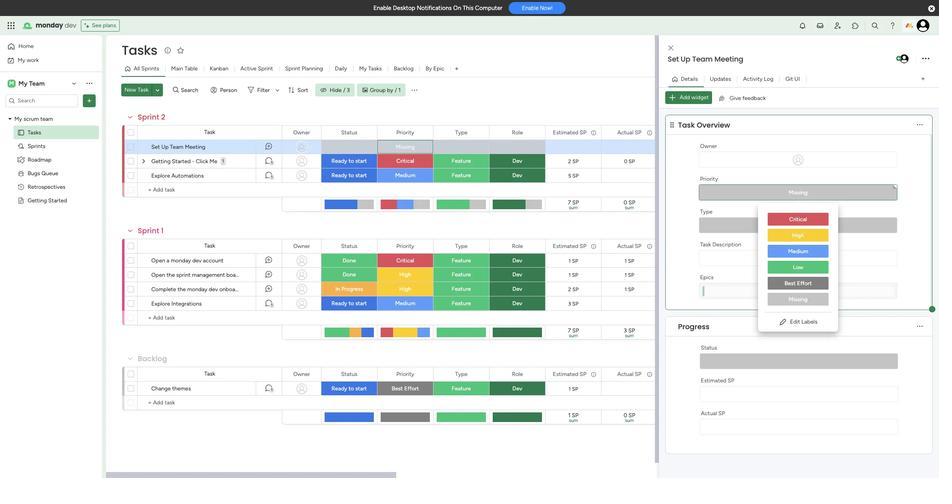 Task type: locate. For each thing, give the bounding box(es) containing it.
list box
[[0, 111, 102, 316], [759, 207, 839, 313]]

2 7 from the top
[[568, 328, 571, 335]]

3 estimated sp field from the top
[[551, 370, 589, 379]]

effort inside option
[[798, 280, 813, 287]]

set up team meeting inside field
[[668, 54, 744, 64]]

role
[[512, 129, 523, 136], [512, 243, 523, 250], [512, 371, 523, 378]]

meeting up updates
[[715, 54, 744, 64]]

owner
[[293, 129, 310, 136], [701, 143, 718, 150], [293, 243, 310, 250], [293, 371, 310, 378]]

list box containing my scrum team
[[0, 111, 102, 316]]

3 role field from the top
[[510, 370, 525, 379]]

2 start from the top
[[356, 172, 367, 179]]

1 horizontal spatial list box
[[759, 207, 839, 313]]

1 vertical spatial effort
[[405, 386, 419, 393]]

open up 'complete'
[[151, 272, 165, 279]]

Status field
[[339, 128, 360, 137], [339, 242, 360, 251], [339, 370, 360, 379]]

dapulse drag handle 3 image
[[671, 324, 674, 330]]

0 horizontal spatial getting
[[28, 197, 47, 204]]

enable left desktop
[[374, 4, 392, 12]]

2 vertical spatial monday
[[187, 286, 208, 293]]

computer
[[476, 4, 503, 12]]

meeting up click
[[185, 144, 206, 151]]

started inside list box
[[48, 197, 67, 204]]

0 vertical spatial role
[[512, 129, 523, 136]]

missing
[[396, 144, 415, 151], [789, 190, 808, 196], [789, 296, 808, 303]]

set down close icon
[[668, 54, 680, 64]]

2 owner field from the top
[[291, 242, 312, 251]]

add to favorites image
[[177, 46, 185, 54]]

set
[[668, 54, 680, 64], [151, 144, 160, 151]]

my right daily
[[360, 65, 367, 72]]

3 status field from the top
[[339, 370, 360, 379]]

1 vertical spatial owner field
[[291, 242, 312, 251]]

0 sp
[[625, 158, 635, 164]]

1 7 sp sum from the top
[[568, 200, 580, 211]]

1 7 from the top
[[568, 200, 571, 206]]

my inside the workspace selection element
[[18, 80, 27, 87]]

2 sp up 5 sp
[[569, 158, 579, 164]]

open left "a"
[[151, 258, 165, 264]]

0 horizontal spatial up
[[161, 144, 169, 151]]

sprint planning
[[285, 65, 323, 72]]

menu image
[[411, 86, 419, 94]]

1 horizontal spatial 3
[[569, 301, 572, 307]]

high inside option
[[793, 232, 805, 239]]

2 horizontal spatial tasks
[[369, 65, 382, 72]]

critical
[[397, 158, 415, 165], [790, 216, 808, 223], [397, 258, 415, 264]]

0 vertical spatial started
[[172, 158, 191, 165]]

2 explore from the top
[[151, 301, 170, 308]]

actual for 2nd actual sp field
[[618, 243, 634, 250]]

1 horizontal spatial effort
[[798, 280, 813, 287]]

actual for first actual sp field from the bottom
[[618, 371, 634, 378]]

a
[[167, 258, 170, 264]]

1 horizontal spatial meeting
[[715, 54, 744, 64]]

v2 search image
[[173, 86, 179, 95]]

explore for explore automations
[[151, 173, 170, 180]]

estimated for third 'estimated sp' field
[[553, 371, 579, 378]]

1 vertical spatial 0 sp sum
[[624, 413, 636, 424]]

up up "getting started - click me" on the top
[[161, 144, 169, 151]]

/ right by
[[395, 87, 397, 94]]

team
[[693, 54, 713, 64], [29, 80, 45, 87], [170, 144, 184, 151]]

sp inside 3 sp sum
[[629, 328, 636, 335]]

column information image
[[591, 243, 597, 250], [647, 243, 653, 250], [591, 372, 597, 378], [647, 372, 653, 378]]

2 column information image from the left
[[647, 130, 653, 136]]

dev left see
[[65, 21, 76, 30]]

1 vertical spatial set up team meeting
[[151, 144, 206, 151]]

1 vertical spatial role
[[512, 243, 523, 250]]

1 sp
[[569, 258, 579, 264], [625, 258, 635, 264], [569, 272, 579, 278], [625, 272, 635, 278], [625, 287, 635, 293], [569, 386, 579, 392]]

monday right "a"
[[171, 258, 191, 264]]

my left work
[[18, 57, 25, 64]]

1 column information image from the left
[[591, 130, 597, 136]]

+ Add task text field
[[142, 186, 278, 195]]

0 vertical spatial + add task text field
[[142, 314, 278, 323]]

new task
[[125, 87, 149, 93]]

my for my team
[[18, 80, 27, 87]]

see
[[92, 22, 102, 29]]

backlog up menu 'icon'
[[394, 65, 414, 72]]

started up the explore automations
[[172, 158, 191, 165]]

1 0 sp sum from the top
[[624, 200, 636, 211]]

maria williams image
[[918, 19, 930, 32], [900, 54, 910, 64]]

0 vertical spatial high
[[793, 232, 805, 239]]

best
[[785, 280, 797, 287], [392, 386, 403, 393]]

0 vertical spatial getting
[[151, 158, 171, 165]]

monday down "open the sprint management board"
[[187, 286, 208, 293]]

2 vertical spatial type field
[[454, 370, 470, 379]]

2 role field from the top
[[510, 242, 525, 251]]

backlog inside field
[[138, 354, 167, 364]]

home
[[18, 43, 34, 50]]

dev for open
[[193, 258, 202, 264]]

3 role from the top
[[512, 371, 523, 378]]

2 vertical spatial status field
[[339, 370, 360, 379]]

0 vertical spatial done
[[343, 258, 356, 264]]

activity
[[744, 76, 763, 82]]

set up team meeting up updates
[[668, 54, 744, 64]]

sum inside 3 sp sum
[[626, 333, 635, 339]]

maria williams image left options icon on the top right of the page
[[900, 54, 910, 64]]

2 vertical spatial estimated sp field
[[551, 370, 589, 379]]

2 vertical spatial role
[[512, 371, 523, 378]]

- down low
[[799, 288, 801, 294]]

updates
[[711, 76, 732, 82]]

2 vertical spatial dev
[[209, 286, 218, 293]]

6 dev from the top
[[513, 301, 523, 307]]

widget
[[692, 94, 710, 101]]

plans
[[103, 22, 116, 29]]

0 vertical spatial critical
[[397, 158, 415, 165]]

caret down image
[[8, 116, 12, 122]]

options image
[[85, 97, 93, 105]]

missing inside missing option
[[789, 296, 808, 303]]

0 vertical spatial best
[[785, 280, 797, 287]]

1 vertical spatial explore
[[151, 301, 170, 308]]

type for 2nd 'type' field from the top
[[456, 243, 468, 250]]

main
[[171, 65, 183, 72]]

1 horizontal spatial backlog
[[394, 65, 414, 72]]

1 vertical spatial team
[[29, 80, 45, 87]]

set down sprint 2 field
[[151, 144, 160, 151]]

medium inside medium option
[[789, 248, 809, 255]]

tasks
[[122, 41, 158, 59], [369, 65, 382, 72], [28, 129, 41, 136]]

set up team meeting
[[668, 54, 744, 64], [151, 144, 206, 151]]

tasks up all
[[122, 41, 158, 59]]

estimated
[[553, 129, 579, 136], [553, 243, 579, 250], [553, 371, 579, 378], [702, 378, 727, 385]]

Role field
[[510, 128, 525, 137], [510, 242, 525, 251], [510, 370, 525, 379]]

+ add task text field down themes in the left of the page
[[142, 399, 278, 408]]

explore down 'complete'
[[151, 301, 170, 308]]

group by / 1
[[370, 87, 401, 94]]

Estimated SP field
[[551, 128, 589, 137], [551, 242, 589, 251], [551, 370, 589, 379]]

7 sp sum
[[568, 200, 580, 211], [568, 328, 580, 339]]

best effort inside option
[[785, 280, 813, 287]]

2 vertical spatial owner field
[[291, 370, 312, 379]]

1 explore from the top
[[151, 173, 170, 180]]

1 + add task text field from the top
[[142, 314, 278, 323]]

1 open from the top
[[151, 258, 165, 264]]

0 vertical spatial 3
[[347, 87, 350, 94]]

up up details button
[[681, 54, 691, 64]]

my right the workspace icon
[[18, 80, 27, 87]]

3 sp sum
[[624, 328, 636, 339]]

my for my scrum team
[[14, 116, 22, 122]]

getting up the explore automations
[[151, 158, 171, 165]]

1 owner field from the top
[[291, 128, 312, 137]]

task
[[138, 87, 149, 93], [679, 120, 696, 130], [204, 129, 215, 136], [701, 242, 712, 248], [204, 243, 215, 250], [204, 371, 215, 378]]

1 horizontal spatial best
[[785, 280, 797, 287]]

2 horizontal spatial dev
[[209, 286, 218, 293]]

1 done from the top
[[343, 258, 356, 264]]

2 vertical spatial missing
[[789, 296, 808, 303]]

0 horizontal spatial progress
[[342, 286, 364, 293]]

2 dev from the top
[[513, 172, 523, 179]]

getting
[[151, 158, 171, 165], [28, 197, 47, 204]]

team up details
[[693, 54, 713, 64]]

my right caret down image
[[14, 116, 22, 122]]

0 vertical spatial 2
[[161, 112, 165, 122]]

0 vertical spatial 7 sp sum
[[568, 200, 580, 211]]

type for 3rd 'type' field from the bottom
[[456, 129, 468, 136]]

dev for complete
[[209, 286, 218, 293]]

1 vertical spatial meeting
[[185, 144, 206, 151]]

getting for getting started
[[28, 197, 47, 204]]

3 for 3 sp
[[569, 301, 572, 307]]

my tasks button
[[353, 63, 388, 75]]

1 horizontal spatial started
[[172, 158, 191, 165]]

2 to from the top
[[349, 172, 354, 179]]

2 vertical spatial high
[[400, 286, 412, 293]]

0 vertical spatial up
[[681, 54, 691, 64]]

Owner field
[[291, 128, 312, 137], [291, 242, 312, 251], [291, 370, 312, 379]]

1 horizontal spatial getting
[[151, 158, 171, 165]]

0 horizontal spatial started
[[48, 197, 67, 204]]

+ add task text field down integrations
[[142, 314, 278, 323]]

4 start from the top
[[356, 386, 367, 393]]

open
[[151, 258, 165, 264], [151, 272, 165, 279]]

1 vertical spatial critical
[[790, 216, 808, 223]]

kanban
[[210, 65, 229, 72]]

give feedback button
[[716, 92, 770, 105]]

backlog up change
[[138, 354, 167, 364]]

my inside button
[[18, 57, 25, 64]]

2 sp
[[569, 158, 579, 164], [569, 287, 579, 293]]

0 vertical spatial set
[[668, 54, 680, 64]]

public board image
[[17, 197, 25, 205]]

0 vertical spatial actual sp field
[[616, 128, 644, 137]]

Sprint 1 field
[[136, 226, 166, 236]]

by epic button
[[420, 63, 451, 75]]

0 for + add task text field related to 1 sp
[[624, 413, 628, 420]]

my for my tasks
[[360, 65, 367, 72]]

2 vertical spatial role field
[[510, 370, 525, 379]]

+ Add task text field
[[142, 314, 278, 323], [142, 399, 278, 408]]

7 sp sum down 5 sp
[[568, 200, 580, 211]]

1 vertical spatial type field
[[454, 242, 470, 251]]

critical option
[[768, 213, 829, 226]]

backlog button
[[388, 63, 420, 75]]

2 vertical spatial priority field
[[395, 370, 417, 379]]

progress right dapulse drag handle 3 icon
[[679, 322, 710, 332]]

1 ready to start from the top
[[332, 158, 367, 165]]

in progress
[[336, 286, 364, 293]]

labels
[[802, 319, 818, 326]]

0 vertical spatial 2 sp
[[569, 158, 579, 164]]

help image
[[889, 22, 898, 30]]

team
[[40, 116, 53, 122]]

started for getting started
[[48, 197, 67, 204]]

dapulse drag 2 image
[[661, 248, 663, 257]]

3 owner field from the top
[[291, 370, 312, 379]]

status
[[341, 129, 358, 136], [341, 243, 358, 250], [702, 345, 718, 352], [341, 371, 358, 378]]

role for backlog
[[512, 371, 523, 378]]

0 horizontal spatial 3
[[347, 87, 350, 94]]

1 ready from the top
[[332, 158, 348, 165]]

angle down image
[[156, 87, 160, 93]]

2 + add task text field from the top
[[142, 399, 278, 408]]

my
[[18, 57, 25, 64], [360, 65, 367, 72], [18, 80, 27, 87], [14, 116, 22, 122]]

actual sp
[[618, 129, 642, 136], [618, 243, 642, 250], [618, 371, 642, 378], [702, 411, 726, 417]]

medium for best effort
[[789, 248, 809, 255]]

log
[[765, 76, 774, 82]]

set up team meeting up "getting started - click me" on the top
[[151, 144, 206, 151]]

1 horizontal spatial best effort
[[785, 280, 813, 287]]

workspace options image
[[85, 79, 93, 87]]

my tasks
[[360, 65, 382, 72]]

enable left now!
[[523, 5, 539, 11]]

/
[[344, 87, 346, 94], [395, 87, 397, 94]]

1 vertical spatial missing
[[789, 190, 808, 196]]

2 7 sp sum from the top
[[568, 328, 580, 339]]

1 horizontal spatial the
[[178, 286, 186, 293]]

sprints right all
[[141, 65, 159, 72]]

sprints up roadmap
[[28, 143, 45, 150]]

1 vertical spatial role field
[[510, 242, 525, 251]]

1 vertical spatial 0
[[624, 200, 628, 206]]

backlog
[[394, 65, 414, 72], [138, 354, 167, 364]]

3 ready to start from the top
[[332, 301, 367, 307]]

sprint for sprint 2
[[138, 112, 159, 122]]

sprint for sprint planning
[[285, 65, 301, 72]]

1 vertical spatial sprints
[[28, 143, 45, 150]]

2 vertical spatial medium
[[396, 301, 416, 307]]

1 horizontal spatial set
[[668, 54, 680, 64]]

1 vertical spatial -
[[799, 288, 801, 294]]

the down sprint
[[178, 286, 186, 293]]

1 vertical spatial up
[[161, 144, 169, 151]]

team up 'search in workspace' field
[[29, 80, 45, 87]]

getting right public board image
[[28, 197, 47, 204]]

1 vertical spatial best
[[392, 386, 403, 393]]

1 vertical spatial open
[[151, 272, 165, 279]]

started for getting started - click me
[[172, 158, 191, 165]]

sprints inside list box
[[28, 143, 45, 150]]

4 feature from the top
[[452, 272, 471, 278]]

my scrum team
[[14, 116, 53, 122]]

1 vertical spatial maria williams image
[[900, 54, 910, 64]]

1 horizontal spatial dev
[[193, 258, 202, 264]]

the left sprint
[[167, 272, 175, 279]]

progress right the in
[[342, 286, 364, 293]]

sprint inside button
[[285, 65, 301, 72]]

themes
[[172, 386, 191, 393]]

0 vertical spatial type field
[[454, 128, 470, 137]]

/ right hide in the left of the page
[[344, 87, 346, 94]]

maria williams image down "dapulse close" image at the right top of page
[[918, 19, 930, 32]]

0 vertical spatial monday
[[36, 21, 63, 30]]

planning
[[302, 65, 323, 72]]

2 done from the top
[[343, 272, 356, 278]]

7 down 3 sp
[[568, 328, 571, 335]]

1 vertical spatial 3
[[569, 301, 572, 307]]

3
[[347, 87, 350, 94], [569, 301, 572, 307], [624, 328, 628, 335]]

Type field
[[454, 128, 470, 137], [454, 242, 470, 251], [454, 370, 470, 379]]

1 vertical spatial 2 sp
[[569, 287, 579, 293]]

sort button
[[285, 84, 313, 97]]

Backlog field
[[136, 354, 169, 365]]

1 horizontal spatial tasks
[[122, 41, 158, 59]]

set inside field
[[668, 54, 680, 64]]

up
[[681, 54, 691, 64], [161, 144, 169, 151]]

2
[[161, 112, 165, 122], [569, 158, 572, 164], [569, 287, 572, 293]]

1 status field from the top
[[339, 128, 360, 137]]

tasks right public board icon
[[28, 129, 41, 136]]

actual for 3rd actual sp field from the bottom
[[618, 129, 634, 136]]

2 0 sp sum from the top
[[624, 413, 636, 424]]

1 to from the top
[[349, 158, 354, 165]]

best effort
[[785, 280, 813, 287], [392, 386, 419, 393]]

dev
[[513, 158, 523, 165], [513, 172, 523, 179], [513, 258, 523, 264], [513, 272, 523, 278], [513, 286, 523, 293], [513, 301, 523, 307], [513, 386, 523, 393]]

2 status field from the top
[[339, 242, 360, 251]]

3 actual sp field from the top
[[616, 370, 644, 379]]

1 horizontal spatial enable
[[523, 5, 539, 11]]

dev down management
[[209, 286, 218, 293]]

getting for getting started - click me
[[151, 158, 171, 165]]

1 vertical spatial backlog
[[138, 354, 167, 364]]

activity log button
[[738, 73, 780, 86]]

started
[[172, 158, 191, 165], [48, 197, 67, 204]]

role field for backlog
[[510, 370, 525, 379]]

1 horizontal spatial column information image
[[647, 130, 653, 136]]

0 vertical spatial priority field
[[395, 128, 417, 137]]

estimated sp
[[553, 129, 587, 136], [553, 243, 587, 250], [553, 371, 587, 378], [702, 378, 735, 385]]

0 horizontal spatial list box
[[0, 111, 102, 316]]

1 button
[[221, 154, 226, 169], [256, 154, 282, 169], [256, 169, 282, 183], [256, 297, 282, 311], [256, 382, 282, 396]]

Priority field
[[395, 128, 417, 137], [395, 242, 417, 251], [395, 370, 417, 379]]

5 dev from the top
[[513, 286, 523, 293]]

1 horizontal spatial maria williams image
[[918, 19, 930, 32]]

my work
[[18, 57, 39, 64]]

person
[[220, 87, 237, 94]]

open for open the sprint management board
[[151, 272, 165, 279]]

my inside button
[[360, 65, 367, 72]]

7
[[568, 200, 571, 206], [568, 328, 571, 335]]

1 vertical spatial getting
[[28, 197, 47, 204]]

column information image
[[591, 130, 597, 136], [647, 130, 653, 136]]

the for complete
[[178, 286, 186, 293]]

1 button for change themes
[[256, 382, 282, 396]]

tasks up group
[[369, 65, 382, 72]]

explore left automations
[[151, 173, 170, 180]]

option
[[0, 112, 102, 113]]

1 horizontal spatial set up team meeting
[[668, 54, 744, 64]]

monday up the home button
[[36, 21, 63, 30]]

1 vertical spatial done
[[343, 272, 356, 278]]

1
[[399, 87, 401, 94], [222, 159, 224, 164], [271, 161, 273, 165], [271, 175, 273, 180], [161, 226, 164, 236], [569, 258, 571, 264], [625, 258, 627, 264], [569, 272, 571, 278], [625, 272, 627, 278], [625, 287, 627, 293], [271, 303, 273, 308], [569, 386, 571, 392], [271, 388, 273, 393], [569, 413, 571, 420]]

backlog for backlog button
[[394, 65, 414, 72]]

3 inside 3 sp sum
[[624, 328, 628, 335]]

1 inside field
[[161, 226, 164, 236]]

team inside the workspace selection element
[[29, 80, 45, 87]]

group
[[370, 87, 386, 94]]

retrospectives
[[28, 184, 65, 191]]

Search in workspace field
[[17, 96, 67, 105]]

- left click
[[192, 158, 195, 165]]

7 down 5
[[568, 200, 571, 206]]

dev up "open the sprint management board"
[[193, 258, 202, 264]]

3 dev from the top
[[513, 258, 523, 264]]

enable inside enable now! button
[[523, 5, 539, 11]]

1 role from the top
[[512, 129, 523, 136]]

1 vertical spatial priority field
[[395, 242, 417, 251]]

getting inside list box
[[28, 197, 47, 204]]

missing option
[[768, 293, 829, 306]]

0 sp sum
[[624, 200, 636, 211], [624, 413, 636, 424]]

0 horizontal spatial enable
[[374, 4, 392, 12]]

0 vertical spatial owner field
[[291, 128, 312, 137]]

1 horizontal spatial up
[[681, 54, 691, 64]]

more dots image
[[918, 122, 924, 128]]

2 sp up 3 sp
[[569, 287, 579, 293]]

2 vertical spatial 2
[[569, 287, 572, 293]]

1 estimated sp field from the top
[[551, 128, 589, 137]]

1 start from the top
[[356, 158, 367, 165]]

2 vertical spatial tasks
[[28, 129, 41, 136]]

my for my work
[[18, 57, 25, 64]]

backlog inside button
[[394, 65, 414, 72]]

1 vertical spatial 7 sp sum
[[568, 328, 580, 339]]

invite members image
[[835, 22, 843, 30]]

2 open from the top
[[151, 272, 165, 279]]

2 inside field
[[161, 112, 165, 122]]

1 vertical spatial estimated sp field
[[551, 242, 589, 251]]

team up "getting started - click me" on the top
[[170, 144, 184, 151]]

1 vertical spatial dev
[[193, 258, 202, 264]]

2 vertical spatial actual sp field
[[616, 370, 644, 379]]

started down retrospectives
[[48, 197, 67, 204]]

1 horizontal spatial progress
[[679, 322, 710, 332]]

Actual SP field
[[616, 128, 644, 137], [616, 242, 644, 251], [616, 370, 644, 379]]

1 vertical spatial the
[[178, 286, 186, 293]]

1 vertical spatial medium
[[789, 248, 809, 255]]

7 sp sum down 3 sp
[[568, 328, 580, 339]]

on
[[454, 4, 462, 12]]

critical inside option
[[790, 216, 808, 223]]

2 role from the top
[[512, 243, 523, 250]]



Task type: describe. For each thing, give the bounding box(es) containing it.
my team
[[18, 80, 45, 87]]

sprint for sprint 1
[[138, 226, 159, 236]]

3 ready from the top
[[332, 301, 348, 307]]

2 ready from the top
[[332, 172, 348, 179]]

task inside button
[[138, 87, 149, 93]]

estimated for 1st 'estimated sp' field from the top
[[553, 129, 579, 136]]

role for sprint 1
[[512, 243, 523, 250]]

active sprint
[[241, 65, 273, 72]]

integrations
[[172, 301, 202, 308]]

see plans button
[[81, 20, 120, 32]]

queue
[[41, 170, 58, 177]]

notifications
[[417, 4, 452, 12]]

7 feature from the top
[[452, 386, 471, 393]]

Sprint 2 field
[[136, 112, 167, 123]]

3 for 3 sp sum
[[624, 328, 628, 335]]

desktop
[[393, 4, 416, 12]]

+ add task text field for 3 sp
[[142, 314, 278, 323]]

medium for ready to start
[[396, 172, 416, 179]]

0 horizontal spatial effort
[[405, 386, 419, 393]]

explore integrations
[[151, 301, 202, 308]]

4 to from the top
[[349, 386, 354, 393]]

meeting inside set up team meeting field
[[715, 54, 744, 64]]

m
[[9, 80, 14, 87]]

high option
[[768, 229, 829, 242]]

sprint inside button
[[258, 65, 273, 72]]

0 vertical spatial missing
[[396, 144, 415, 151]]

low option
[[768, 261, 829, 274]]

0 horizontal spatial set up team meeting
[[151, 144, 206, 151]]

scrum
[[24, 116, 39, 122]]

0 horizontal spatial meeting
[[185, 144, 206, 151]]

3 start from the top
[[356, 301, 367, 307]]

0 vertical spatial dev
[[65, 21, 76, 30]]

by epic
[[426, 65, 445, 72]]

list box containing critical
[[759, 207, 839, 313]]

account
[[203, 258, 224, 264]]

1 button for explore automations
[[256, 169, 282, 183]]

open for open a monday dev account
[[151, 258, 165, 264]]

notifications image
[[799, 22, 807, 30]]

4 ready to start from the top
[[332, 386, 367, 393]]

1 horizontal spatial team
[[170, 144, 184, 151]]

daily
[[335, 65, 347, 72]]

1 horizontal spatial -
[[799, 288, 801, 294]]

main table
[[171, 65, 198, 72]]

new task button
[[121, 84, 152, 97]]

edit labels button
[[765, 316, 833, 329]]

owner field for sprint 1
[[291, 242, 312, 251]]

all
[[134, 65, 140, 72]]

5 sp
[[569, 173, 579, 179]]

sprints inside button
[[141, 65, 159, 72]]

backlog for the backlog field
[[138, 354, 167, 364]]

active sprint button
[[235, 63, 279, 75]]

sort
[[298, 87, 308, 94]]

best effort option
[[768, 277, 829, 290]]

this
[[463, 4, 474, 12]]

1 feature from the top
[[452, 158, 471, 165]]

complete the monday dev onboarding flow
[[151, 286, 260, 293]]

1 role field from the top
[[510, 128, 525, 137]]

Set Up Team Meeting field
[[666, 54, 895, 65]]

updates button
[[705, 73, 738, 86]]

git ui
[[786, 76, 801, 82]]

best inside option
[[785, 280, 797, 287]]

1 type field from the top
[[454, 128, 470, 137]]

ui
[[795, 76, 801, 82]]

critical for ready to start
[[397, 158, 415, 165]]

open the sprint management board
[[151, 272, 241, 279]]

sprint
[[176, 272, 191, 279]]

show board description image
[[163, 46, 173, 54]]

enable desktop notifications on this computer
[[374, 4, 503, 12]]

public board image
[[17, 129, 25, 136]]

0 sp sum for + add task text box
[[624, 200, 636, 211]]

home button
[[5, 40, 86, 53]]

estimated for second 'estimated sp' field from the bottom of the page
[[553, 243, 579, 250]]

owner field for backlog
[[291, 370, 312, 379]]

work
[[27, 57, 39, 64]]

sum inside 1 sp sum
[[569, 418, 578, 424]]

1 vertical spatial 2
[[569, 158, 572, 164]]

more dots image
[[918, 324, 924, 330]]

click
[[196, 158, 208, 165]]

3 type field from the top
[[454, 370, 470, 379]]

select product image
[[7, 22, 15, 30]]

high for feature
[[400, 272, 412, 278]]

open a monday dev account
[[151, 258, 224, 264]]

0 vertical spatial -
[[192, 158, 195, 165]]

add widget
[[680, 94, 710, 101]]

filter button
[[245, 84, 283, 97]]

0 vertical spatial 0
[[625, 158, 628, 164]]

complete
[[151, 286, 176, 293]]

2 ready to start from the top
[[332, 172, 367, 179]]

automations
[[172, 173, 204, 180]]

close image
[[669, 45, 674, 51]]

onboarding
[[220, 286, 248, 293]]

options image
[[923, 53, 930, 64]]

5 feature from the top
[[452, 286, 471, 293]]

2 type field from the top
[[454, 242, 470, 251]]

search everything image
[[872, 22, 880, 30]]

type for third 'type' field from the top
[[456, 371, 468, 378]]

give feedback
[[730, 95, 767, 102]]

add view image
[[456, 66, 459, 72]]

roadmap
[[28, 156, 52, 163]]

critical for low
[[790, 216, 808, 223]]

dapulse close image
[[929, 5, 936, 13]]

sprint 1
[[138, 226, 164, 236]]

getting started
[[28, 197, 67, 204]]

all sprints button
[[121, 63, 165, 75]]

1 inside 1 sp sum
[[569, 413, 571, 420]]

low
[[794, 264, 804, 271]]

overview
[[697, 120, 731, 130]]

edit
[[791, 319, 801, 326]]

dapulse addbtn image
[[897, 56, 902, 61]]

0 horizontal spatial maria williams image
[[900, 54, 910, 64]]

0 horizontal spatial tasks
[[28, 129, 41, 136]]

workspace image
[[8, 79, 16, 88]]

task overview
[[679, 120, 731, 130]]

flow
[[250, 286, 260, 293]]

1 dev from the top
[[513, 158, 523, 165]]

monday for complete
[[187, 286, 208, 293]]

Search field
[[179, 85, 203, 96]]

in
[[336, 286, 340, 293]]

board
[[227, 272, 241, 279]]

2 vertical spatial critical
[[397, 258, 415, 264]]

role field for sprint 1
[[510, 242, 525, 251]]

3 feature from the top
[[452, 258, 471, 264]]

team inside field
[[693, 54, 713, 64]]

git
[[786, 76, 794, 82]]

2 actual sp field from the top
[[616, 242, 644, 251]]

0 for + add task text box
[[624, 200, 628, 206]]

column information image for estimated sp
[[591, 130, 597, 136]]

table
[[185, 65, 198, 72]]

0 horizontal spatial best
[[392, 386, 403, 393]]

inbox image
[[817, 22, 825, 30]]

0 sp sum for + add task text field related to 1 sp
[[624, 413, 636, 424]]

details button
[[669, 73, 705, 86]]

sp inside 1 sp sum
[[572, 413, 579, 420]]

2 estimated sp field from the top
[[551, 242, 589, 251]]

4 ready from the top
[[332, 386, 348, 393]]

2 feature from the top
[[452, 172, 471, 179]]

epic
[[434, 65, 445, 72]]

enable for enable now!
[[523, 5, 539, 11]]

1 button for getting started - click me
[[256, 154, 282, 169]]

workspace selection element
[[8, 79, 46, 88]]

dapulse drag handle 3 image
[[671, 122, 674, 128]]

details
[[682, 76, 699, 82]]

my work button
[[5, 54, 86, 67]]

sprint 2
[[138, 112, 165, 122]]

git ui button
[[780, 73, 807, 86]]

new
[[125, 87, 136, 93]]

kanban button
[[204, 63, 235, 75]]

see plans
[[92, 22, 116, 29]]

getting started - click me
[[151, 158, 218, 165]]

enable for enable desktop notifications on this computer
[[374, 4, 392, 12]]

1 2 sp from the top
[[569, 158, 579, 164]]

+ add task text field for 1 sp
[[142, 399, 278, 408]]

tasks inside button
[[369, 65, 382, 72]]

6 feature from the top
[[452, 301, 471, 307]]

7 dev from the top
[[513, 386, 523, 393]]

up inside field
[[681, 54, 691, 64]]

add view image
[[922, 76, 926, 82]]

3 priority field from the top
[[395, 370, 417, 379]]

2 2 sp from the top
[[569, 287, 579, 293]]

all sprints
[[134, 65, 159, 72]]

1 vertical spatial progress
[[679, 322, 710, 332]]

1 vertical spatial best effort
[[392, 386, 419, 393]]

5
[[569, 173, 572, 179]]

0 vertical spatial tasks
[[122, 41, 158, 59]]

me
[[210, 158, 218, 165]]

2 / from the left
[[395, 87, 397, 94]]

bugs queue
[[28, 170, 58, 177]]

apps image
[[852, 22, 860, 30]]

arrow down image
[[273, 85, 283, 95]]

bugs
[[28, 170, 40, 177]]

high for critical
[[793, 232, 805, 239]]

4 dev from the top
[[513, 272, 523, 278]]

1 button for explore integrations
[[256, 297, 282, 311]]

by
[[387, 87, 394, 94]]

enable now!
[[523, 5, 553, 11]]

1 priority field from the top
[[395, 128, 417, 137]]

1 vertical spatial set
[[151, 144, 160, 151]]

medium option
[[768, 245, 829, 258]]

1 / from the left
[[344, 87, 346, 94]]

edit labels
[[791, 319, 818, 326]]

column information image for actual sp
[[647, 130, 653, 136]]

monday for open
[[171, 258, 191, 264]]

2 priority field from the top
[[395, 242, 417, 251]]

3 sp
[[569, 301, 579, 307]]

active
[[241, 65, 257, 72]]

filter
[[257, 87, 270, 94]]

0 vertical spatial progress
[[342, 286, 364, 293]]

task description
[[701, 242, 742, 248]]

explore for explore integrations
[[151, 301, 170, 308]]

the for open
[[167, 272, 175, 279]]

main table button
[[165, 63, 204, 75]]

person button
[[207, 84, 242, 97]]

Tasks field
[[120, 41, 160, 59]]

hide / 3
[[330, 87, 350, 94]]

add widget button
[[666, 91, 713, 104]]

1 actual sp field from the top
[[616, 128, 644, 137]]

change
[[151, 386, 171, 393]]

3 to from the top
[[349, 301, 354, 307]]

1 sp sum
[[569, 413, 579, 424]]



Task type: vqa. For each thing, say whether or not it's contained in the screenshot.
Open 'monday'
yes



